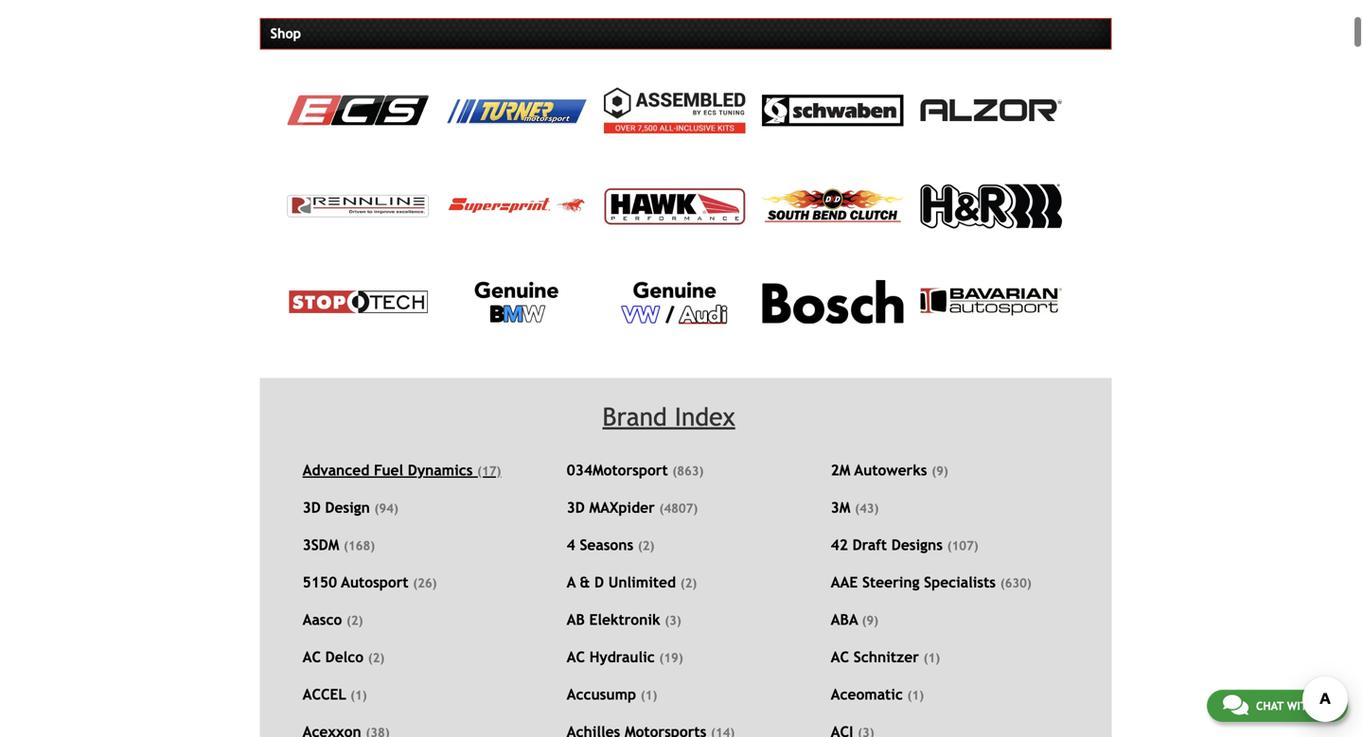 Task type: locate. For each thing, give the bounding box(es) containing it.
maxpider
[[589, 499, 655, 516]]

ac left the delco
[[303, 649, 321, 666]]

(9)
[[932, 464, 948, 479], [862, 614, 879, 628]]

3d maxpider (4807)
[[567, 499, 698, 516]]

(2) right the delco
[[368, 651, 385, 666]]

seasons
[[580, 537, 633, 554]]

(168)
[[344, 539, 375, 553]]

(2) inside 4 seasons (2)
[[638, 539, 655, 553]]

(43)
[[855, 501, 879, 516]]

3m (43)
[[831, 499, 879, 516]]

ab elektronik (3)
[[567, 612, 681, 629]]

(1) down ac hydraulic (19)
[[641, 688, 657, 703]]

(9) right autowerks at the bottom right
[[932, 464, 948, 479]]

schwaben logo image
[[762, 94, 904, 127]]

1 vertical spatial (9)
[[862, 614, 879, 628]]

rennline logo image
[[287, 195, 429, 217]]

chat
[[1256, 700, 1284, 713]]

aasco
[[303, 612, 342, 629]]

autowerks
[[855, 462, 927, 479]]

(1) inside accel (1)
[[350, 688, 367, 703]]

(9) right aba
[[862, 614, 879, 628]]

(1) down the schnitzer
[[907, 688, 924, 703]]

2 horizontal spatial ac
[[831, 649, 849, 666]]

2 ac from the left
[[567, 649, 585, 666]]

(1) inside accusump (1)
[[641, 688, 657, 703]]

3d up "4"
[[567, 499, 585, 516]]

design
[[325, 499, 370, 516]]

ac
[[303, 649, 321, 666], [567, 649, 585, 666], [831, 649, 849, 666]]

genuine%20bmw logo image
[[473, 279, 560, 325]]

3d left design
[[303, 499, 321, 516]]

3d for 3d maxpider
[[567, 499, 585, 516]]

(2) up unlimited
[[638, 539, 655, 553]]

3m
[[831, 499, 850, 516]]

alzor logo image
[[920, 100, 1062, 121]]

(2) inside "a & d unlimited (2)"
[[680, 576, 697, 591]]

accel (1)
[[303, 686, 367, 703]]

2 3d from the left
[[567, 499, 585, 516]]

1 3d from the left
[[303, 499, 321, 516]]

draft
[[853, 537, 887, 554]]

1 horizontal spatial ac
[[567, 649, 585, 666]]

(1)
[[924, 651, 940, 666], [350, 688, 367, 703], [641, 688, 657, 703], [907, 688, 924, 703]]

0 horizontal spatial 3d
[[303, 499, 321, 516]]

ecs logo image
[[287, 95, 429, 126]]

2m autowerks (9)
[[831, 462, 948, 479]]

autosport
[[341, 574, 409, 591]]

0 horizontal spatial (9)
[[862, 614, 879, 628]]

south%20bend%20clutch logo image
[[762, 189, 904, 224]]

accel
[[303, 686, 346, 703]]

0 vertical spatial (9)
[[932, 464, 948, 479]]

shop
[[270, 26, 301, 41]]

ac schnitzer (1)
[[831, 649, 940, 666]]

ac down aba
[[831, 649, 849, 666]]

42 draft designs (107)
[[831, 537, 979, 554]]

aceomatic
[[831, 686, 903, 703]]

index
[[675, 402, 735, 432]]

1 horizontal spatial 3d
[[567, 499, 585, 516]]

3sdm
[[303, 537, 339, 554]]

3d
[[303, 499, 321, 516], [567, 499, 585, 516]]

(863)
[[672, 464, 704, 479]]

ac delco (2)
[[303, 649, 385, 666]]

034motorsport (863)
[[567, 462, 704, 479]]

advanced
[[303, 462, 369, 479]]

(2) inside aasco (2)
[[346, 614, 363, 628]]

(2)
[[638, 539, 655, 553], [680, 576, 697, 591], [346, 614, 363, 628], [368, 651, 385, 666]]

(2) up (3)
[[680, 576, 697, 591]]

(1) for aceomatic
[[907, 688, 924, 703]]

ac down the ab
[[567, 649, 585, 666]]

designs
[[892, 537, 943, 554]]

a
[[567, 574, 576, 591]]

ac for ac hydraulic
[[567, 649, 585, 666]]

(107)
[[947, 539, 979, 553]]

2m
[[831, 462, 850, 479]]

ac hydraulic (19)
[[567, 649, 683, 666]]

stoptech logo image
[[287, 290, 429, 314]]

bosch logo image
[[762, 280, 904, 324]]

0 horizontal spatial ac
[[303, 649, 321, 666]]

brand
[[603, 402, 667, 432]]

(19)
[[659, 651, 683, 666]]

(26)
[[413, 576, 437, 591]]

assembled%20by%20ecs logo image
[[604, 88, 745, 133]]

(2) right aasco
[[346, 614, 363, 628]]

3sdm (168)
[[303, 537, 375, 554]]

(630)
[[1000, 576, 1032, 591]]

1 ac from the left
[[303, 649, 321, 666]]

(1) inside 'aceomatic (1)'
[[907, 688, 924, 703]]

accusump
[[567, 686, 636, 703]]

supersprint logo image
[[446, 196, 587, 217]]

(1) right accel
[[350, 688, 367, 703]]

1 horizontal spatial (9)
[[932, 464, 948, 479]]

(1) right the schnitzer
[[924, 651, 940, 666]]

(1) for accusump
[[641, 688, 657, 703]]

chat with us
[[1256, 700, 1332, 713]]

3 ac from the left
[[831, 649, 849, 666]]



Task type: vqa. For each thing, say whether or not it's contained in the screenshot.
My Account image
no



Task type: describe. For each thing, give the bounding box(es) containing it.
(4807)
[[659, 501, 698, 516]]

5150
[[303, 574, 337, 591]]

hydraulic
[[590, 649, 655, 666]]

with
[[1287, 700, 1315, 713]]

advanced fuel dynamics (17)
[[303, 462, 501, 479]]

ac for ac schnitzer
[[831, 649, 849, 666]]

(1) inside ac schnitzer (1)
[[924, 651, 940, 666]]

5150 autosport (26)
[[303, 574, 437, 591]]

aceomatic (1)
[[831, 686, 924, 703]]

4
[[567, 537, 575, 554]]

(17)
[[477, 464, 501, 479]]

specialists
[[924, 574, 996, 591]]

&
[[580, 574, 590, 591]]

3d for 3d design
[[303, 499, 321, 516]]

(3)
[[665, 614, 681, 628]]

3d design (94)
[[303, 499, 398, 516]]

accusump (1)
[[567, 686, 657, 703]]

(2) inside ac delco (2)
[[368, 651, 385, 666]]

bavarian%20autosport logo image
[[920, 288, 1062, 316]]

42
[[831, 537, 848, 554]]

4 seasons (2)
[[567, 537, 655, 554]]

hawk logo image
[[604, 188, 746, 225]]

(1) for accel
[[350, 688, 367, 703]]

unlimited
[[608, 574, 676, 591]]

ac for ac delco
[[303, 649, 321, 666]]

aba
[[831, 612, 858, 629]]

aae
[[831, 574, 858, 591]]

(94)
[[374, 501, 398, 516]]

dynamics
[[408, 462, 473, 479]]

schnitzer
[[854, 649, 919, 666]]

chat with us link
[[1207, 690, 1348, 722]]

elektronik
[[589, 612, 660, 629]]

delco
[[325, 649, 364, 666]]

comments image
[[1223, 694, 1249, 717]]

aasco (2)
[[303, 612, 363, 629]]

aae steering specialists (630)
[[831, 574, 1032, 591]]

fuel
[[374, 462, 403, 479]]

aba (9)
[[831, 612, 879, 629]]

(9) inside 'aba (9)'
[[862, 614, 879, 628]]

steering
[[862, 574, 920, 591]]

ab
[[567, 612, 585, 629]]

brand index
[[603, 402, 735, 432]]

genuine%20volkswagen%20audi logo image
[[619, 279, 731, 325]]

(9) inside the 2m autowerks (9)
[[932, 464, 948, 479]]

h%26r logo image
[[920, 184, 1062, 228]]

a & d unlimited (2)
[[567, 574, 697, 591]]

turner%20motorsport logo image
[[446, 96, 587, 125]]

034motorsport
[[567, 462, 668, 479]]

us
[[1318, 700, 1332, 713]]

d
[[595, 574, 604, 591]]



